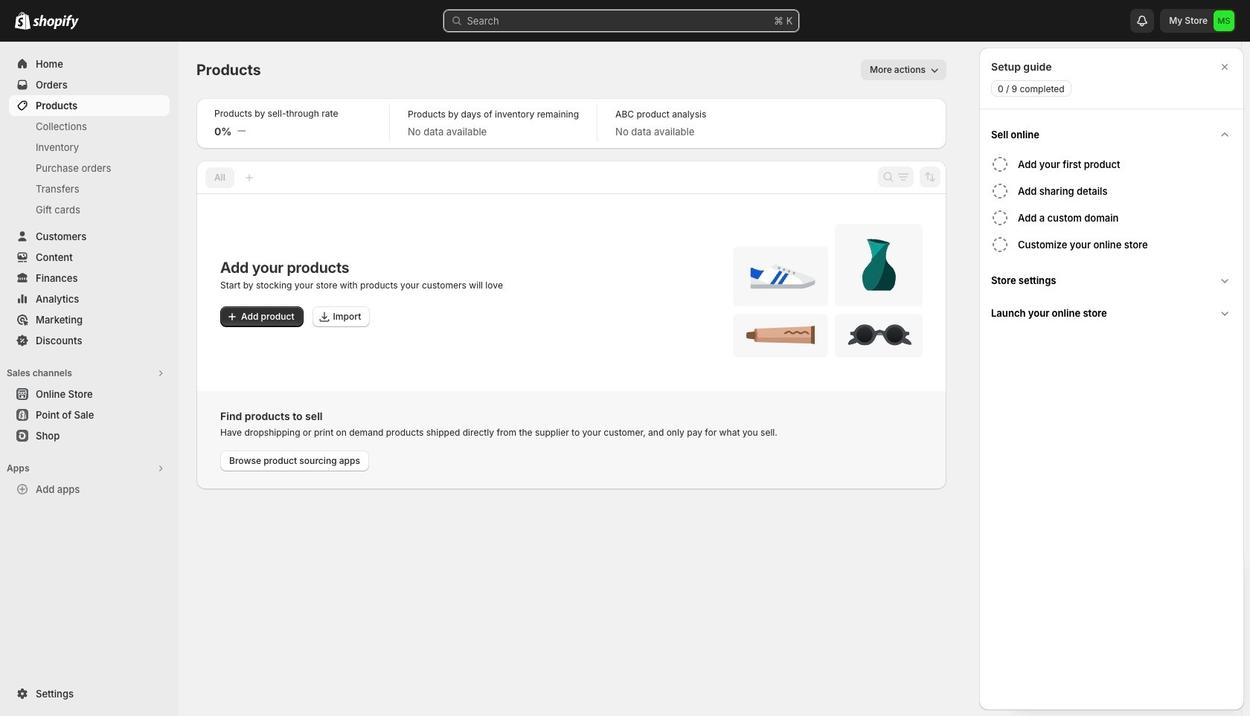 Task type: locate. For each thing, give the bounding box(es) containing it.
shopify image
[[15, 12, 31, 30]]

my store image
[[1214, 10, 1234, 31]]

start by stocking your store with products your customers will love image
[[733, 224, 923, 358]]

dialog
[[979, 48, 1244, 711]]

shopify image
[[33, 15, 79, 30]]

mark customize your online store as done image
[[991, 236, 1009, 254]]



Task type: vqa. For each thing, say whether or not it's contained in the screenshot.
the left Shopify 'image'
yes



Task type: describe. For each thing, give the bounding box(es) containing it.
mark add a custom domain as done image
[[991, 209, 1009, 227]]

mark add your first product as done image
[[991, 156, 1009, 173]]

mark add sharing details as done image
[[991, 182, 1009, 200]]



